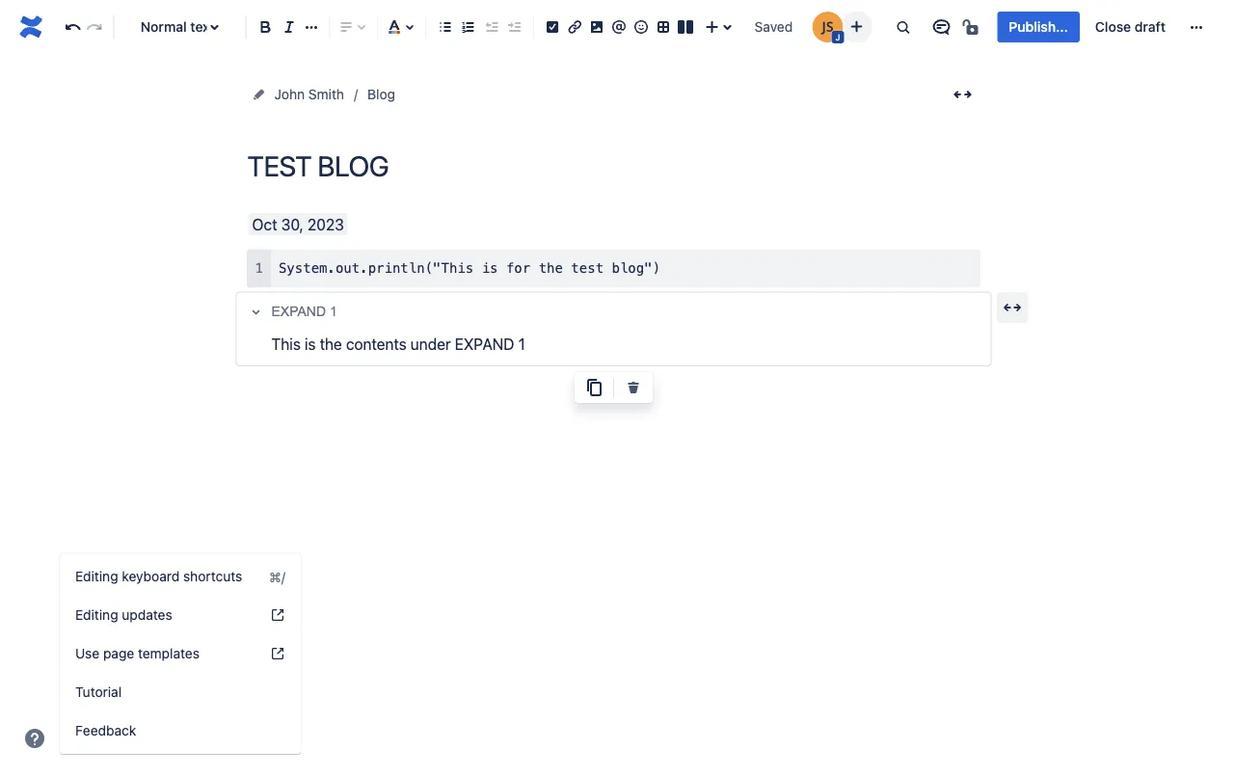 Task type: vqa. For each thing, say whether or not it's contained in the screenshot.
2nd editing from the bottom
yes



Task type: describe. For each thing, give the bounding box(es) containing it.
templates
[[138, 646, 200, 662]]

this is the contents under expand 1
[[271, 335, 525, 353]]

smith
[[308, 86, 344, 102]]

link image
[[563, 15, 586, 39]]

copy image
[[582, 376, 606, 399]]

confluence image
[[15, 12, 46, 42]]

under
[[411, 335, 451, 353]]

this
[[271, 335, 301, 353]]

expand
[[455, 335, 514, 353]]

use page templates link
[[60, 635, 301, 673]]

draft
[[1135, 19, 1166, 35]]

text
[[190, 19, 215, 35]]

numbered list ⌘⇧7 image
[[457, 15, 480, 39]]

more formatting image
[[300, 15, 323, 39]]

close
[[1095, 19, 1131, 35]]

indent tab image
[[503, 15, 526, 39]]

normal
[[141, 19, 187, 35]]

go wide image
[[1001, 296, 1024, 319]]

italic ⌘i image
[[278, 15, 301, 39]]

feedback
[[75, 723, 136, 739]]

system.out.println("this is for the test blog")
[[279, 260, 661, 276]]

bold ⌘b image
[[254, 15, 277, 39]]

oct 30, 2023
[[252, 215, 344, 233]]

mention image
[[608, 15, 631, 39]]

help image for use page templates
[[270, 646, 285, 662]]

find and replace image
[[891, 15, 915, 39]]

emoji image
[[630, 15, 653, 39]]

undo ⌘z image
[[61, 15, 84, 39]]

redo ⌘⇧z image
[[83, 15, 106, 39]]

editing updates
[[75, 607, 172, 623]]

normal text button
[[122, 6, 238, 48]]

Main content area, start typing to enter text. text field
[[236, 211, 992, 366]]

oct
[[252, 215, 277, 233]]

comment icon image
[[930, 15, 953, 39]]

test
[[571, 260, 604, 276]]

1 vertical spatial the
[[320, 335, 342, 353]]

saved
[[755, 19, 793, 35]]

editing for editing keyboard shortcuts
[[75, 568, 118, 584]]

tutorial
[[75, 684, 122, 700]]

move this blog image
[[251, 87, 267, 102]]

make page full-width image
[[951, 83, 974, 106]]

publish...
[[1009, 19, 1068, 35]]

collapse content image
[[244, 300, 268, 323]]

30,
[[281, 215, 304, 233]]



Task type: locate. For each thing, give the bounding box(es) containing it.
2 help image from the top
[[270, 646, 285, 662]]

system.out.println("this
[[279, 260, 474, 276]]

is right this
[[305, 335, 316, 353]]

use
[[75, 646, 100, 662]]

⌘/
[[269, 569, 285, 585]]

1 horizontal spatial is
[[482, 260, 498, 276]]

1 horizontal spatial the
[[539, 260, 563, 276]]

2 editing from the top
[[75, 607, 118, 623]]

1 vertical spatial help image
[[270, 646, 285, 662]]

the right for at top
[[539, 260, 563, 276]]

john smith
[[274, 86, 344, 102]]

Give this expand a title... text field
[[268, 300, 987, 323]]

blog link
[[367, 83, 395, 106]]

0 horizontal spatial is
[[305, 335, 316, 353]]

john
[[274, 86, 305, 102]]

contents
[[346, 335, 407, 353]]

editing up the use
[[75, 607, 118, 623]]

0 horizontal spatial the
[[320, 335, 342, 353]]

feedback button
[[60, 712, 301, 750]]

the
[[539, 260, 563, 276], [320, 335, 342, 353]]

is for system.out.println("this
[[482, 260, 498, 276]]

normal text
[[141, 19, 215, 35]]

keyboard
[[122, 568, 180, 584]]

1
[[518, 335, 525, 353]]

1 help image from the top
[[270, 608, 285, 623]]

tutorial button
[[60, 673, 301, 712]]

john smith link
[[274, 83, 344, 106]]

0 vertical spatial help image
[[270, 608, 285, 623]]

help image inside 'editing updates' link
[[270, 608, 285, 623]]

table image
[[652, 15, 675, 39]]

help image
[[23, 727, 46, 750]]

2023
[[307, 215, 344, 233]]

publish... button
[[997, 12, 1080, 42]]

the right this
[[320, 335, 342, 353]]

remove image
[[622, 376, 645, 399]]

no restrictions image
[[961, 15, 984, 39]]

john smith image
[[812, 12, 843, 42]]

editing up editing updates
[[75, 568, 118, 584]]

page
[[103, 646, 134, 662]]

1 vertical spatial is
[[305, 335, 316, 353]]

close draft button
[[1084, 12, 1177, 42]]

invite to edit image
[[845, 15, 868, 38]]

help image for editing updates
[[270, 608, 285, 623]]

bullet list ⌘⇧8 image
[[434, 15, 457, 39]]

help image inside use page templates link
[[270, 646, 285, 662]]

0 vertical spatial is
[[482, 260, 498, 276]]

use page templates
[[75, 646, 200, 662]]

editing for editing updates
[[75, 607, 118, 623]]

1 editing from the top
[[75, 568, 118, 584]]

confluence image
[[15, 12, 46, 42]]

add image, video, or file image
[[585, 15, 609, 39]]

editing updates link
[[60, 596, 301, 635]]

outdent ⇧tab image
[[480, 15, 503, 39]]

action item image
[[541, 15, 564, 39]]

more image
[[1185, 15, 1208, 39]]

editing keyboard shortcuts
[[75, 568, 242, 584]]

close draft
[[1095, 19, 1166, 35]]

Blog post title text field
[[247, 150, 980, 182]]

layouts image
[[674, 15, 697, 39]]

for
[[506, 260, 531, 276]]

blog
[[367, 86, 395, 102]]

0 vertical spatial editing
[[75, 568, 118, 584]]

is
[[482, 260, 498, 276], [305, 335, 316, 353]]

help image
[[270, 608, 285, 623], [270, 646, 285, 662]]

shortcuts
[[183, 568, 242, 584]]

updates
[[122, 607, 172, 623]]

1 vertical spatial editing
[[75, 607, 118, 623]]

editing
[[75, 568, 118, 584], [75, 607, 118, 623]]

0 vertical spatial the
[[539, 260, 563, 276]]

is for this
[[305, 335, 316, 353]]

is left for at top
[[482, 260, 498, 276]]

blog")
[[612, 260, 661, 276]]



